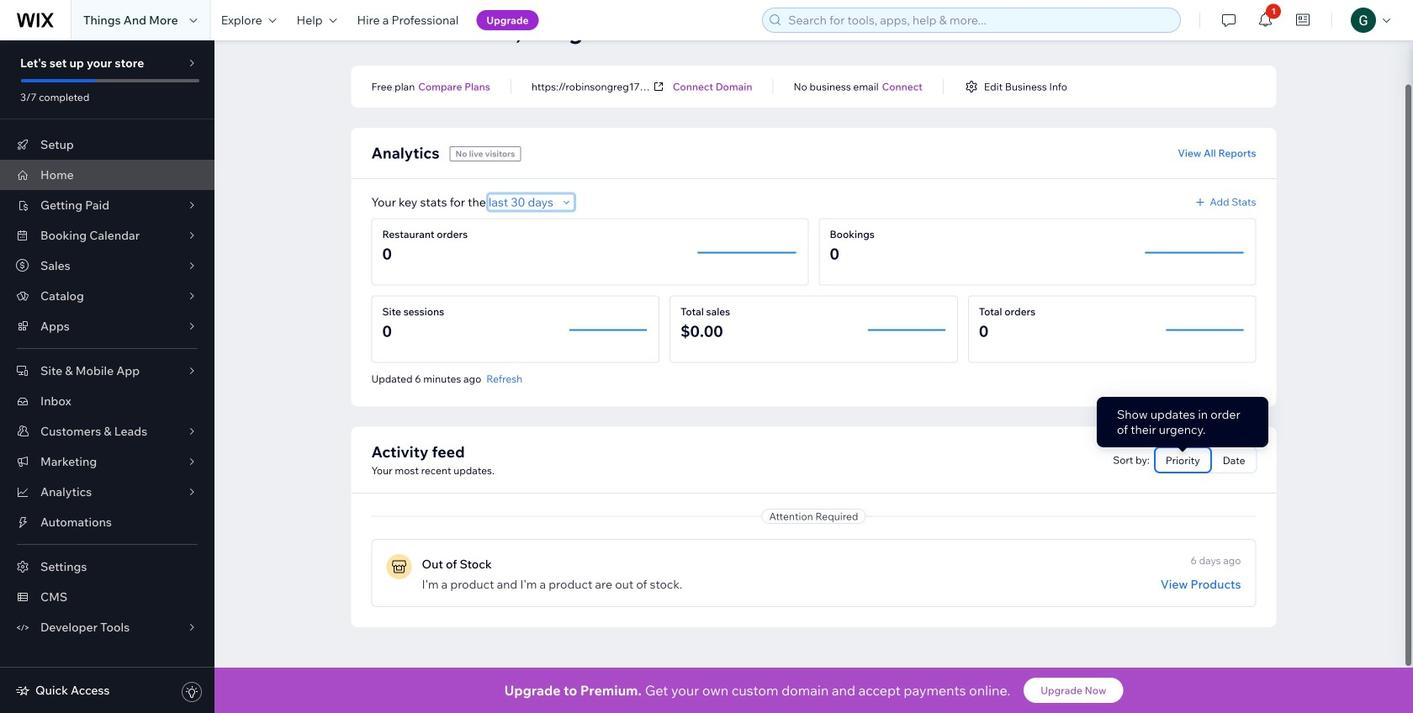 Task type: describe. For each thing, give the bounding box(es) containing it.
Search for tools, apps, help & more... field
[[784, 8, 1176, 32]]

sidebar element
[[0, 40, 215, 713]]



Task type: vqa. For each thing, say whether or not it's contained in the screenshot.
Search for tools, apps, help & more... field
yes



